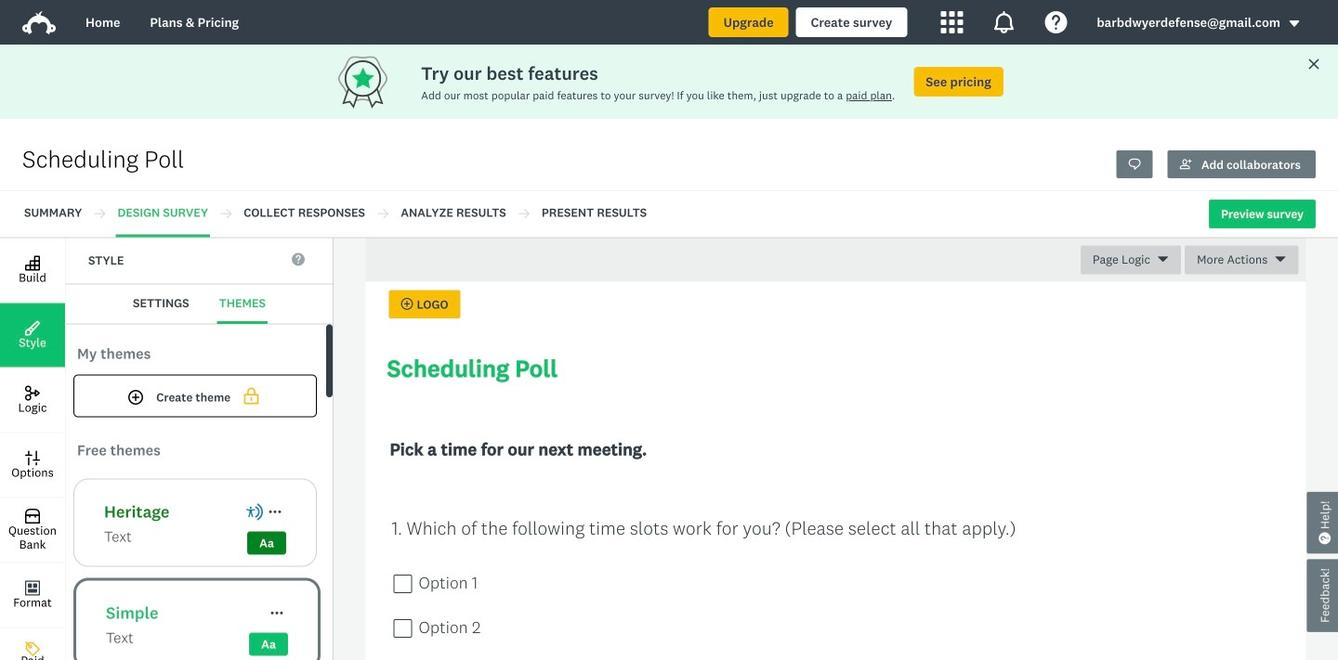 Task type: vqa. For each thing, say whether or not it's contained in the screenshot.
1st Open menu icon from the bottom
no



Task type: locate. For each thing, give the bounding box(es) containing it.
1 products icon image from the left
[[941, 11, 963, 33]]

rewards image
[[335, 52, 421, 112]]

0 horizontal spatial products icon image
[[941, 11, 963, 33]]

1 horizontal spatial products icon image
[[993, 11, 1015, 33]]

surveymonkey logo image
[[22, 11, 56, 34]]

products icon image
[[941, 11, 963, 33], [993, 11, 1015, 33]]

not filled image
[[240, 386, 262, 407]]

2 products icon image from the left
[[993, 11, 1015, 33]]



Task type: describe. For each thing, give the bounding box(es) containing it.
help icon image
[[1045, 11, 1067, 33]]

dropdown arrow image
[[1288, 17, 1301, 30]]



